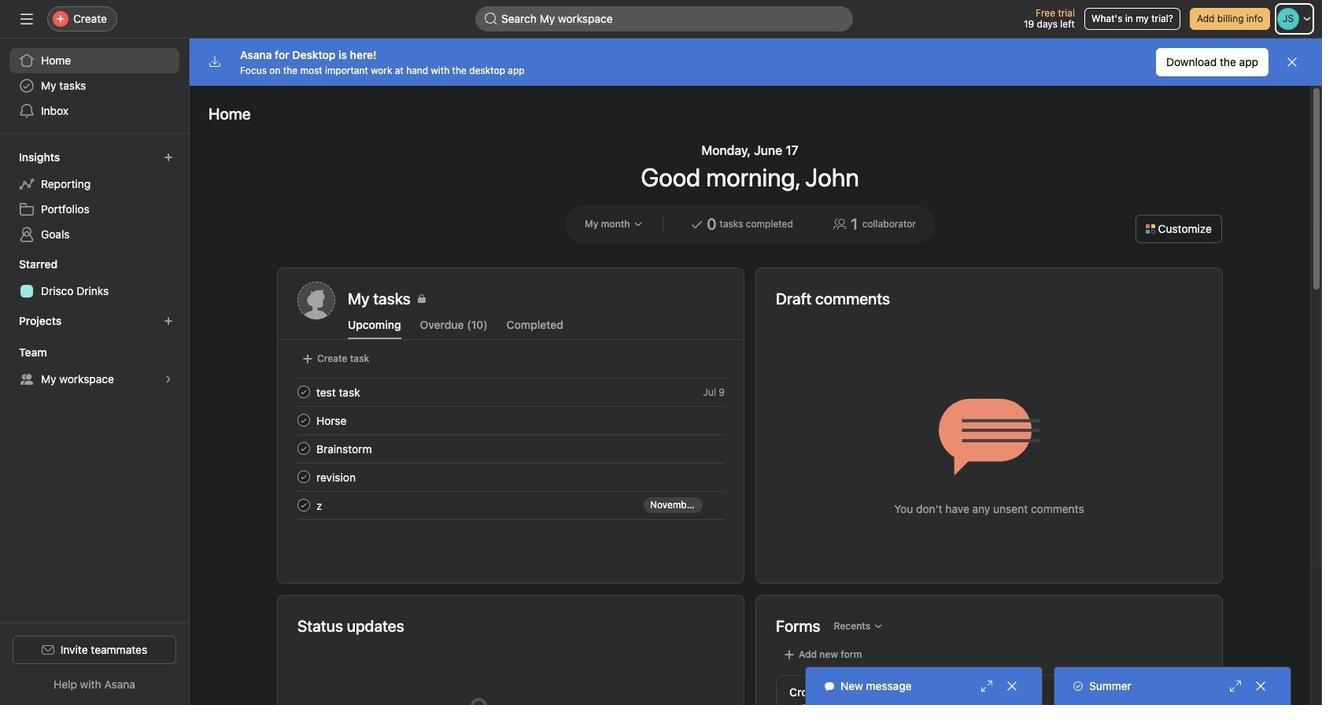 Task type: vqa. For each thing, say whether or not it's contained in the screenshot.
line_and_symbols IMAGE
no



Task type: locate. For each thing, give the bounding box(es) containing it.
list item
[[279, 378, 744, 406], [279, 406, 744, 435], [279, 435, 744, 463], [279, 463, 744, 491], [279, 491, 744, 520]]

2 mark complete checkbox from the top
[[294, 468, 313, 486]]

starred element
[[0, 250, 189, 307]]

4 list item from the top
[[279, 463, 744, 491]]

list box
[[475, 6, 853, 31]]

2 vertical spatial mark complete image
[[294, 468, 313, 486]]

1 vertical spatial mark complete checkbox
[[294, 439, 313, 458]]

close image
[[1255, 680, 1267, 693]]

1 vertical spatial mark complete checkbox
[[294, 468, 313, 486]]

0 vertical spatial mark complete image
[[294, 439, 313, 458]]

1 vertical spatial mark complete image
[[294, 496, 313, 515]]

1 vertical spatial mark complete image
[[294, 411, 313, 430]]

global element
[[0, 39, 189, 133]]

2 mark complete image from the top
[[294, 496, 313, 515]]

3 list item from the top
[[279, 435, 744, 463]]

2 mark complete checkbox from the top
[[294, 439, 313, 458]]

2 vertical spatial mark complete checkbox
[[294, 496, 313, 515]]

teams element
[[0, 339, 189, 395]]

Mark complete checkbox
[[294, 383, 313, 401], [294, 468, 313, 486]]

3 mark complete image from the top
[[294, 468, 313, 486]]

isinverse image
[[485, 13, 498, 25]]

Mark complete checkbox
[[294, 411, 313, 430], [294, 439, 313, 458], [294, 496, 313, 515]]

0 vertical spatial mark complete checkbox
[[294, 411, 313, 430]]

dismiss image
[[1286, 56, 1299, 68]]

1 list item from the top
[[279, 378, 744, 406]]

2 list item from the top
[[279, 406, 744, 435]]

2 mark complete image from the top
[[294, 411, 313, 430]]

new project or portfolio image
[[164, 316, 173, 326]]

0 vertical spatial mark complete image
[[294, 383, 313, 401]]

1 mark complete image from the top
[[294, 439, 313, 458]]

hide sidebar image
[[20, 13, 33, 25]]

mark complete image
[[294, 383, 313, 401], [294, 411, 313, 430], [294, 468, 313, 486]]

0 vertical spatial mark complete checkbox
[[294, 383, 313, 401]]

3 mark complete checkbox from the top
[[294, 496, 313, 515]]

mark complete image
[[294, 439, 313, 458], [294, 496, 313, 515]]



Task type: describe. For each thing, give the bounding box(es) containing it.
expand summer image
[[1230, 680, 1242, 693]]

insights element
[[0, 143, 189, 250]]

mark complete image for second mark complete option from the bottom of the page
[[294, 439, 313, 458]]

close image
[[1006, 680, 1019, 693]]

expand new message image
[[981, 680, 993, 693]]

1 mark complete image from the top
[[294, 383, 313, 401]]

1 mark complete checkbox from the top
[[294, 383, 313, 401]]

add profile photo image
[[298, 282, 335, 320]]

see details, my workspace image
[[164, 375, 173, 384]]

new insights image
[[164, 153, 173, 162]]

mark complete image for 3rd mark complete option
[[294, 496, 313, 515]]

1 mark complete checkbox from the top
[[294, 411, 313, 430]]

5 list item from the top
[[279, 491, 744, 520]]



